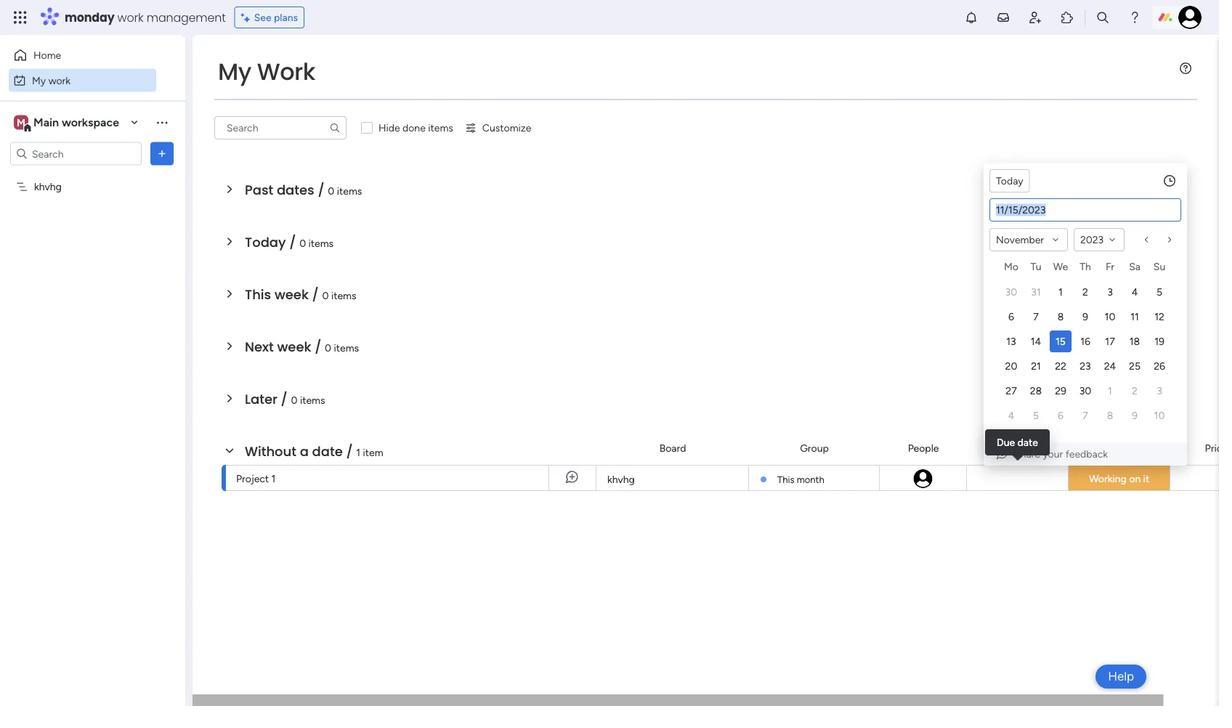 Task type: locate. For each thing, give the bounding box(es) containing it.
today for today
[[996, 175, 1023, 187]]

0 horizontal spatial work
[[48, 74, 71, 86]]

1 horizontal spatial 3 button
[[1149, 380, 1170, 402]]

3 down 26
[[1157, 385, 1162, 397]]

24
[[1104, 360, 1116, 372]]

week down today / 0 items
[[275, 285, 309, 304]]

today inside button
[[996, 175, 1023, 187]]

1 button down wednesday element
[[1050, 281, 1072, 303]]

0 right later
[[291, 394, 297, 406]]

8
[[1058, 311, 1064, 323], [1107, 409, 1113, 422]]

0 inside this week / 0 items
[[322, 289, 329, 301]]

10 button down 26 button in the right bottom of the page
[[1149, 405, 1170, 426]]

0 vertical spatial 8
[[1058, 311, 1064, 323]]

0 vertical spatial 10
[[1105, 311, 1115, 323]]

work right monday at the left
[[117, 9, 144, 25]]

help image
[[1127, 10, 1142, 25]]

0 horizontal spatial 6 button
[[1000, 306, 1022, 328]]

1 horizontal spatial 5
[[1157, 286, 1162, 298]]

2 down thursday element
[[1083, 286, 1088, 298]]

3 down friday element
[[1107, 286, 1113, 298]]

0 inside 'next week / 0 items'
[[325, 341, 331, 354]]

week for this
[[275, 285, 309, 304]]

date right a
[[312, 442, 343, 461]]

thursday element
[[1073, 258, 1098, 280]]

0 horizontal spatial 4 button
[[1000, 405, 1022, 426]]

0 up 'next week / 0 items' on the left of the page
[[322, 289, 329, 301]]

1 horizontal spatial work
[[117, 9, 144, 25]]

1 vertical spatial 6 button
[[1050, 405, 1072, 426]]

0 vertical spatial 30
[[1005, 286, 1017, 298]]

5 down sunday element
[[1157, 286, 1162, 298]]

items right dates
[[337, 185, 362, 197]]

1 horizontal spatial 30
[[1079, 385, 1091, 397]]

my for my work
[[32, 74, 46, 86]]

your
[[1043, 448, 1063, 460]]

6 button down 29 button
[[1050, 405, 1072, 426]]

0 horizontal spatial 6
[[1008, 311, 1014, 323]]

1 horizontal spatial 10 button
[[1149, 405, 1170, 426]]

0 inside past dates / 0 items
[[328, 185, 334, 197]]

november button
[[989, 228, 1068, 251]]

search everything image
[[1096, 10, 1110, 25]]

0 horizontal spatial my
[[32, 74, 46, 86]]

7 button up the share your feedback link in the right bottom of the page
[[1074, 405, 1096, 426]]

2023 button
[[1074, 228, 1125, 251]]

items up without a date / 1 item
[[300, 394, 325, 406]]

2
[[1083, 286, 1088, 298], [1132, 385, 1138, 397]]

1 vertical spatial today
[[245, 233, 286, 251]]

due
[[997, 436, 1015, 449]]

inbox image
[[996, 10, 1011, 25]]

7
[[1033, 311, 1039, 323], [1083, 409, 1088, 422]]

today up november
[[996, 175, 1023, 187]]

1 horizontal spatial 4 button
[[1124, 281, 1146, 303]]

this up next at left
[[245, 285, 271, 304]]

group
[[800, 442, 829, 454]]

my down home
[[32, 74, 46, 86]]

4 for 4 "button" to the bottom
[[1008, 409, 1014, 422]]

1 horizontal spatial 1 button
[[1099, 380, 1121, 402]]

1 vertical spatial 30 button
[[1074, 380, 1096, 402]]

row group containing 30
[[999, 280, 1172, 428]]

1 button down 24
[[1099, 380, 1121, 402]]

items
[[428, 122, 453, 134], [337, 185, 362, 197], [308, 237, 334, 249], [331, 289, 356, 301], [334, 341, 359, 354], [300, 394, 325, 406]]

1 button
[[1050, 281, 1072, 303], [1099, 380, 1121, 402]]

17
[[1105, 335, 1115, 348]]

work for monday
[[117, 9, 144, 25]]

0 vertical spatial 6
[[1008, 311, 1014, 323]]

8 button up 15 'button'
[[1050, 306, 1072, 328]]

30 right 29 button
[[1079, 385, 1091, 397]]

9 button
[[1074, 306, 1096, 328], [1124, 405, 1146, 426]]

/ up 'next week / 0 items' on the left of the page
[[312, 285, 319, 304]]

1 horizontal spatial 10
[[1154, 409, 1165, 422]]

6 button up 13 button
[[1000, 306, 1022, 328]]

19 button
[[1149, 331, 1170, 352]]

1 vertical spatial 4
[[1008, 409, 1014, 422]]

10
[[1105, 311, 1115, 323], [1154, 409, 1165, 422]]

workspace selection element
[[14, 114, 121, 133]]

m
[[17, 116, 25, 129]]

grid
[[999, 258, 1172, 428]]

0 inside today / 0 items
[[299, 237, 306, 249]]

6 for 6 button to the right
[[1058, 409, 1064, 422]]

items up this week / 0 items
[[308, 237, 334, 249]]

8 up the 15
[[1058, 311, 1064, 323]]

november
[[996, 234, 1044, 246]]

work down home
[[48, 74, 71, 86]]

items inside this week / 0 items
[[331, 289, 356, 301]]

1 vertical spatial 10
[[1154, 409, 1165, 422]]

0 vertical spatial week
[[275, 285, 309, 304]]

invite members image
[[1028, 10, 1042, 25]]

1 vertical spatial 2 button
[[1124, 380, 1146, 402]]

1 vertical spatial 1 button
[[1099, 380, 1121, 402]]

Filter dashboard by text search field
[[214, 116, 347, 139]]

6 for left 6 button
[[1008, 311, 1014, 323]]

17 button
[[1099, 331, 1121, 352]]

my inside button
[[32, 74, 46, 86]]

4 button down 27
[[1000, 405, 1022, 426]]

0 horizontal spatial 9
[[1082, 311, 1088, 323]]

1 vertical spatial 30
[[1079, 385, 1091, 397]]

select product image
[[13, 10, 28, 25]]

1 vertical spatial this
[[777, 474, 794, 485]]

see plans
[[254, 11, 298, 24]]

1 vertical spatial 4 button
[[1000, 405, 1022, 426]]

2 for bottom 2 button
[[1132, 385, 1138, 397]]

9 button up status
[[1124, 405, 1146, 426]]

27
[[1006, 385, 1017, 397]]

0 for this week /
[[322, 289, 329, 301]]

31 button
[[1025, 281, 1047, 303]]

0 vertical spatial 6 button
[[1000, 306, 1022, 328]]

29 button
[[1050, 380, 1072, 402]]

khvhg list box
[[0, 171, 185, 395]]

today down the past
[[245, 233, 286, 251]]

1 horizontal spatial this
[[777, 474, 794, 485]]

4 down saturday element
[[1132, 286, 1138, 298]]

4
[[1132, 286, 1138, 298], [1008, 409, 1014, 422]]

0 horizontal spatial 2
[[1083, 286, 1088, 298]]

Search in workspace field
[[31, 145, 121, 162]]

30 down monday element
[[1005, 286, 1017, 298]]

later
[[245, 390, 277, 408]]

project
[[236, 472, 269, 485]]

1 horizontal spatial 8 button
[[1099, 405, 1121, 426]]

done
[[403, 122, 426, 134]]

1 horizontal spatial 2 button
[[1124, 380, 1146, 402]]

1 horizontal spatial date
[[1017, 436, 1038, 449]]

10 button
[[1099, 306, 1121, 328], [1149, 405, 1170, 426]]

7 button down 31 button
[[1025, 306, 1047, 328]]

7 up the share your feedback link in the right bottom of the page
[[1083, 409, 1088, 422]]

0 for past dates /
[[328, 185, 334, 197]]

2 button down thursday element
[[1074, 281, 1096, 303]]

0 vertical spatial 2
[[1083, 286, 1088, 298]]

workspace image
[[14, 114, 28, 130]]

3 button down 26 button in the right bottom of the page
[[1149, 380, 1170, 402]]

0 horizontal spatial khvhg
[[34, 181, 62, 193]]

today
[[996, 175, 1023, 187], [245, 233, 286, 251]]

items inside past dates / 0 items
[[337, 185, 362, 197]]

my left work
[[218, 56, 251, 88]]

15
[[1056, 335, 1066, 348]]

0 vertical spatial 5
[[1157, 286, 1162, 298]]

4 button down saturday element
[[1124, 281, 1146, 303]]

monday
[[65, 9, 114, 25]]

1 horizontal spatial 7 button
[[1074, 405, 1096, 426]]

1 horizontal spatial 6 button
[[1050, 405, 1072, 426]]

sa
[[1129, 260, 1140, 273]]

10 up 17 button
[[1105, 311, 1115, 323]]

board
[[659, 442, 686, 454]]

see plans button
[[234, 7, 304, 28]]

1 horizontal spatial 30 button
[[1074, 380, 1096, 402]]

6 button
[[1000, 306, 1022, 328], [1050, 405, 1072, 426]]

0 vertical spatial today
[[996, 175, 1023, 187]]

row group
[[999, 280, 1172, 428]]

9 up status
[[1132, 409, 1138, 422]]

week for next
[[277, 337, 311, 356]]

6 down 29 button
[[1058, 409, 1064, 422]]

0 horizontal spatial 7
[[1033, 311, 1039, 323]]

0 for next week /
[[325, 341, 331, 354]]

this week / 0 items
[[245, 285, 356, 304]]

add time image
[[1162, 174, 1177, 188]]

23 button
[[1074, 355, 1096, 377]]

1 vertical spatial 9 button
[[1124, 405, 1146, 426]]

grid containing mo
[[999, 258, 1172, 428]]

8 button
[[1050, 306, 1072, 328], [1099, 405, 1121, 426]]

menu image
[[1180, 62, 1191, 74]]

5
[[1157, 286, 1162, 298], [1033, 409, 1039, 422]]

0 horizontal spatial 9 button
[[1074, 306, 1096, 328]]

0 vertical spatial 7 button
[[1025, 306, 1047, 328]]

working on it
[[1089, 473, 1149, 485]]

10 button up 17 button
[[1099, 306, 1121, 328]]

1 horizontal spatial 3
[[1157, 385, 1162, 397]]

khvhg
[[34, 181, 62, 193], [607, 473, 635, 486]]

1 vertical spatial 6
[[1058, 409, 1064, 422]]

3 button down friday element
[[1099, 281, 1121, 303]]

week
[[275, 285, 309, 304], [277, 337, 311, 356]]

30 button down monday element
[[1000, 281, 1022, 303]]

items down this week / 0 items
[[334, 341, 359, 354]]

5 button down sunday element
[[1149, 281, 1170, 303]]

items up 'next week / 0 items' on the left of the page
[[331, 289, 356, 301]]

1 vertical spatial 7
[[1083, 409, 1088, 422]]

5 for 5 button to the bottom
[[1033, 409, 1039, 422]]

5 down 28 button
[[1033, 409, 1039, 422]]

work inside button
[[48, 74, 71, 86]]

date
[[1017, 436, 1038, 449], [312, 442, 343, 461]]

1 vertical spatial week
[[277, 337, 311, 356]]

1 vertical spatial 2
[[1132, 385, 1138, 397]]

7 button
[[1025, 306, 1047, 328], [1074, 405, 1096, 426]]

0 horizontal spatial 3
[[1107, 286, 1113, 298]]

0 vertical spatial 9 button
[[1074, 306, 1096, 328]]

11
[[1131, 311, 1139, 323]]

feedback
[[1066, 448, 1108, 460]]

date right due at right bottom
[[1017, 436, 1038, 449]]

1 vertical spatial 8
[[1107, 409, 1113, 422]]

0 down this week / 0 items
[[325, 341, 331, 354]]

it
[[1143, 473, 1149, 485]]

option
[[0, 174, 185, 177]]

0 vertical spatial 4 button
[[1124, 281, 1146, 303]]

without
[[245, 442, 296, 461]]

0 vertical spatial 4
[[1132, 286, 1138, 298]]

24 button
[[1099, 355, 1121, 377]]

share your feedback link
[[995, 447, 1175, 461]]

0 up this week / 0 items
[[299, 237, 306, 249]]

1
[[1059, 286, 1063, 298], [1108, 385, 1112, 397], [356, 446, 360, 458], [271, 472, 276, 485]]

0 right dates
[[328, 185, 334, 197]]

18
[[1130, 335, 1140, 348]]

1 horizontal spatial 9
[[1132, 409, 1138, 422]]

6 up 13 button
[[1008, 311, 1014, 323]]

8 button up status
[[1099, 405, 1121, 426]]

previous image
[[1141, 234, 1152, 246]]

1 horizontal spatial today
[[996, 175, 1023, 187]]

2 down 25 button
[[1132, 385, 1138, 397]]

1 inside without a date / 1 item
[[356, 446, 360, 458]]

1 horizontal spatial 5 button
[[1149, 281, 1170, 303]]

None search field
[[214, 116, 347, 139]]

0 horizontal spatial 10
[[1105, 311, 1115, 323]]

26 button
[[1149, 355, 1170, 377]]

share your feedback
[[1014, 448, 1108, 460]]

saturday element
[[1122, 258, 1147, 280]]

1 left item
[[356, 446, 360, 458]]

8 up status
[[1107, 409, 1113, 422]]

1 horizontal spatial 2
[[1132, 385, 1138, 397]]

1 vertical spatial work
[[48, 74, 71, 86]]

0 horizontal spatial 30 button
[[1000, 281, 1022, 303]]

0 vertical spatial this
[[245, 285, 271, 304]]

week right next at left
[[277, 337, 311, 356]]

see
[[254, 11, 271, 24]]

2 button down 25 button
[[1124, 380, 1146, 402]]

7 down 31
[[1033, 311, 1039, 323]]

5 button down 28 button
[[1025, 405, 1047, 426]]

work for my
[[48, 74, 71, 86]]

1 horizontal spatial 8
[[1107, 409, 1113, 422]]

4 down 27
[[1008, 409, 1014, 422]]

khvhg inside 'list box'
[[34, 181, 62, 193]]

due date
[[997, 436, 1038, 449]]

date
[[1007, 442, 1029, 454]]

9 button up 16 button
[[1074, 306, 1096, 328]]

10 down 26 button in the right bottom of the page
[[1154, 409, 1165, 422]]

29
[[1055, 385, 1066, 397]]

0 horizontal spatial this
[[245, 285, 271, 304]]

management
[[147, 9, 226, 25]]

1 horizontal spatial 9 button
[[1124, 405, 1146, 426]]

0 horizontal spatial 4
[[1008, 409, 1014, 422]]

0 vertical spatial work
[[117, 9, 144, 25]]

0 horizontal spatial 5 button
[[1025, 405, 1047, 426]]

work
[[117, 9, 144, 25], [48, 74, 71, 86]]

items inside 'next week / 0 items'
[[334, 341, 359, 354]]

/
[[318, 181, 324, 199], [289, 233, 296, 251], [312, 285, 319, 304], [315, 337, 321, 356], [281, 390, 288, 408], [346, 442, 353, 461]]

1 vertical spatial 5
[[1033, 409, 1039, 422]]

0 horizontal spatial 10 button
[[1099, 306, 1121, 328]]

0 horizontal spatial 5
[[1033, 409, 1039, 422]]

0
[[328, 185, 334, 197], [299, 237, 306, 249], [322, 289, 329, 301], [325, 341, 331, 354], [291, 394, 297, 406]]

30 button right 29 button
[[1074, 380, 1096, 402]]

1 horizontal spatial my
[[218, 56, 251, 88]]

customize
[[482, 122, 531, 134]]

0 horizontal spatial 1 button
[[1050, 281, 1072, 303]]

0 vertical spatial 10 button
[[1099, 306, 1121, 328]]

1 horizontal spatial 6
[[1058, 409, 1064, 422]]

9 up 16 button
[[1082, 311, 1088, 323]]

sunday element
[[1147, 258, 1172, 280]]

0 horizontal spatial today
[[245, 233, 286, 251]]

this left month
[[777, 474, 794, 485]]

2 for the leftmost 2 button
[[1083, 286, 1088, 298]]

my
[[218, 56, 251, 88], [32, 74, 46, 86]]

customize button
[[459, 116, 537, 139]]

1 vertical spatial 7 button
[[1074, 405, 1096, 426]]

0 vertical spatial 2 button
[[1074, 281, 1096, 303]]

5 button
[[1149, 281, 1170, 303], [1025, 405, 1047, 426]]

1 vertical spatial 3
[[1157, 385, 1162, 397]]

share
[[1014, 448, 1040, 460]]

0 horizontal spatial 8 button
[[1050, 306, 1072, 328]]



Task type: vqa. For each thing, say whether or not it's contained in the screenshot.


Task type: describe. For each thing, give the bounding box(es) containing it.
1 horizontal spatial 7
[[1083, 409, 1088, 422]]

working
[[1089, 473, 1127, 485]]

25
[[1129, 360, 1141, 372]]

18 button
[[1124, 331, 1146, 352]]

hide done items
[[378, 122, 453, 134]]

0 vertical spatial 3
[[1107, 286, 1113, 298]]

people
[[908, 442, 939, 454]]

0 horizontal spatial 7 button
[[1025, 306, 1047, 328]]

mo
[[1004, 260, 1018, 273]]

11 button
[[1124, 306, 1146, 328]]

1 vertical spatial 9
[[1132, 409, 1138, 422]]

today / 0 items
[[245, 233, 334, 251]]

15 button
[[1050, 331, 1072, 352]]

0 vertical spatial 5 button
[[1149, 281, 1170, 303]]

a
[[300, 442, 309, 461]]

fr
[[1106, 260, 1114, 273]]

22
[[1055, 360, 1066, 372]]

friday element
[[1098, 258, 1122, 280]]

past dates / 0 items
[[245, 181, 362, 199]]

help
[[1108, 669, 1134, 684]]

next week / 0 items
[[245, 337, 359, 356]]

this month
[[777, 474, 824, 485]]

hide
[[378, 122, 400, 134]]

/ down this week / 0 items
[[315, 337, 321, 356]]

28
[[1030, 385, 1042, 397]]

my work button
[[9, 69, 156, 92]]

tu
[[1031, 260, 1041, 273]]

25 button
[[1124, 355, 1146, 377]]

0 vertical spatial 7
[[1033, 311, 1039, 323]]

0 vertical spatial 8 button
[[1050, 306, 1072, 328]]

monday element
[[999, 258, 1024, 280]]

khvhg link
[[605, 466, 740, 492]]

27 button
[[1000, 380, 1022, 402]]

on
[[1129, 473, 1141, 485]]

month
[[797, 474, 824, 485]]

tuesday element
[[1024, 258, 1048, 280]]

help button
[[1096, 665, 1146, 689]]

1 horizontal spatial khvhg
[[607, 473, 635, 486]]

my for my work
[[218, 56, 251, 88]]

2023
[[1080, 234, 1104, 246]]

0 vertical spatial 3 button
[[1099, 281, 1121, 303]]

wednesday element
[[1048, 258, 1073, 280]]

this for month
[[777, 474, 794, 485]]

status
[[1105, 442, 1134, 454]]

su
[[1153, 260, 1165, 273]]

past
[[245, 181, 273, 199]]

next
[[245, 337, 274, 356]]

th
[[1080, 260, 1091, 273]]

plans
[[274, 11, 298, 24]]

today for today / 0 items
[[245, 233, 286, 251]]

31
[[1031, 286, 1041, 298]]

0 horizontal spatial 30
[[1005, 286, 1017, 298]]

gary orlando image
[[912, 468, 934, 490]]

16
[[1080, 335, 1090, 348]]

monday work management
[[65, 9, 226, 25]]

0 vertical spatial 1 button
[[1050, 281, 1072, 303]]

options image
[[155, 146, 169, 161]]

Date field
[[990, 199, 1181, 221]]

/ left item
[[346, 442, 353, 461]]

1 vertical spatial 10 button
[[1149, 405, 1170, 426]]

notifications image
[[964, 10, 979, 25]]

search image
[[329, 122, 341, 134]]

1 vertical spatial 5 button
[[1025, 405, 1047, 426]]

1 vertical spatial 3 button
[[1149, 380, 1170, 402]]

0 vertical spatial 9
[[1082, 311, 1088, 323]]

23
[[1080, 360, 1091, 372]]

items right "done"
[[428, 122, 453, 134]]

work
[[257, 56, 315, 88]]

16 button
[[1074, 331, 1096, 352]]

/ right dates
[[318, 181, 324, 199]]

19
[[1154, 335, 1164, 348]]

this for week
[[245, 285, 271, 304]]

13
[[1006, 335, 1016, 348]]

14 button
[[1025, 331, 1047, 352]]

home
[[33, 49, 61, 61]]

1 vertical spatial 8 button
[[1099, 405, 1121, 426]]

0 horizontal spatial 8
[[1058, 311, 1064, 323]]

today button
[[989, 169, 1030, 193]]

1 right project
[[271, 472, 276, 485]]

project 1
[[236, 472, 276, 485]]

13 button
[[1000, 331, 1022, 352]]

main workspace
[[33, 116, 119, 129]]

items inside later / 0 items
[[300, 394, 325, 406]]

0 inside later / 0 items
[[291, 394, 297, 406]]

without a date / 1 item
[[245, 442, 383, 461]]

0 horizontal spatial 2 button
[[1074, 281, 1096, 303]]

apps image
[[1060, 10, 1074, 25]]

5 for topmost 5 button
[[1157, 286, 1162, 298]]

workspace options image
[[155, 115, 169, 129]]

0 horizontal spatial date
[[312, 442, 343, 461]]

26
[[1154, 360, 1165, 372]]

we
[[1053, 260, 1068, 273]]

22 button
[[1050, 355, 1072, 377]]

12
[[1155, 311, 1164, 323]]

20
[[1005, 360, 1017, 372]]

/ right later
[[281, 390, 288, 408]]

21
[[1031, 360, 1041, 372]]

0 vertical spatial 30 button
[[1000, 281, 1022, 303]]

12 button
[[1149, 306, 1170, 328]]

gary orlando image
[[1178, 6, 1202, 29]]

14
[[1031, 335, 1041, 348]]

main
[[33, 116, 59, 129]]

21 button
[[1025, 355, 1047, 377]]

prio
[[1205, 442, 1219, 454]]

dates
[[277, 181, 314, 199]]

workspace
[[62, 116, 119, 129]]

home button
[[9, 44, 156, 67]]

later / 0 items
[[245, 390, 325, 408]]

next image
[[1164, 234, 1175, 246]]

items inside today / 0 items
[[308, 237, 334, 249]]

4 for top 4 "button"
[[1132, 286, 1138, 298]]

item
[[363, 446, 383, 458]]

1 down wednesday element
[[1059, 286, 1063, 298]]

/ down dates
[[289, 233, 296, 251]]

28 button
[[1025, 380, 1047, 402]]

my work
[[32, 74, 71, 86]]

1 down 24 button
[[1108, 385, 1112, 397]]



